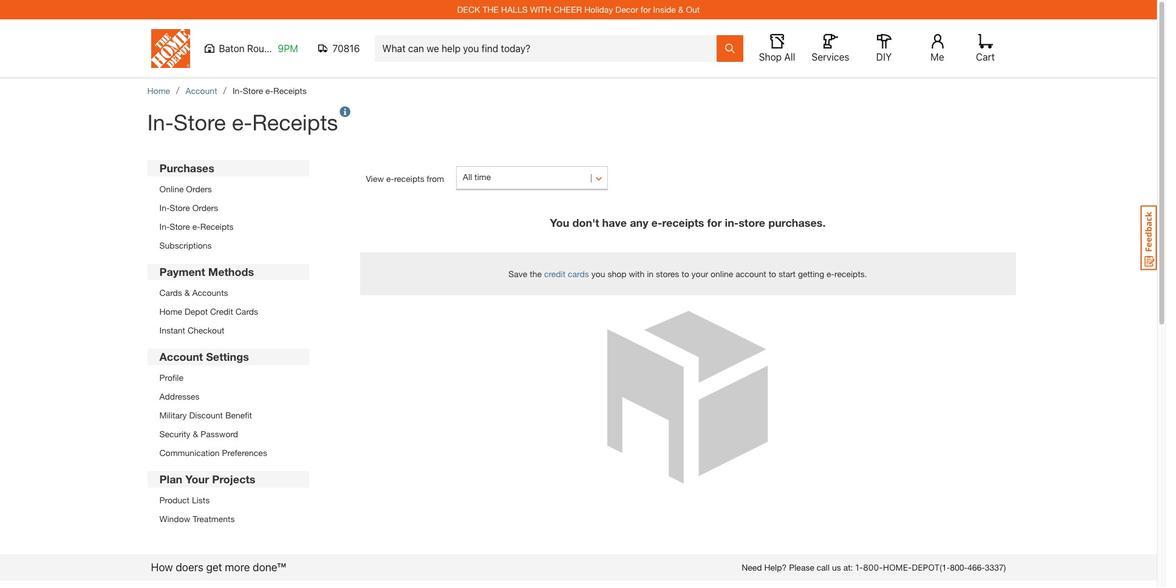 Task type: describe. For each thing, give the bounding box(es) containing it.
help?
[[764, 563, 787, 573]]

have
[[602, 216, 627, 230]]

store up subscriptions in the top left of the page
[[170, 222, 190, 232]]

1 vertical spatial in-store e-receipts
[[147, 109, 338, 135]]

account link
[[186, 86, 217, 96]]

1 800- from the left
[[863, 563, 883, 573]]

account
[[736, 269, 766, 279]]

at:
[[843, 563, 853, 573]]

online
[[711, 269, 733, 279]]

your
[[185, 473, 209, 486]]

password
[[201, 429, 238, 440]]

deck the halls with cheer holiday decor for inside & out link
[[457, 4, 700, 15]]

communication
[[159, 448, 220, 459]]

done™
[[253, 562, 286, 575]]

you
[[550, 216, 569, 230]]

in-store e-receipts link
[[159, 220, 234, 233]]

military
[[159, 411, 187, 421]]

store
[[739, 216, 765, 230]]

profile link
[[159, 372, 267, 384]]

doers
[[176, 562, 203, 575]]

in
[[647, 269, 654, 279]]

purchases.
[[768, 216, 826, 230]]

70816
[[332, 43, 360, 54]]

getting
[[798, 269, 824, 279]]

in-store orders link
[[159, 202, 234, 214]]

0 vertical spatial orders
[[186, 184, 212, 194]]

1 vertical spatial receipts
[[252, 109, 338, 135]]

window
[[159, 514, 190, 525]]

get
[[206, 562, 222, 575]]

466-
[[967, 563, 985, 573]]

diy
[[876, 52, 892, 63]]

plan
[[159, 473, 182, 486]]

services button
[[811, 34, 850, 63]]

shop all button
[[758, 34, 797, 63]]

cart
[[976, 52, 995, 63]]

in- down the home link
[[147, 109, 174, 135]]

store down account link
[[174, 109, 226, 135]]

3337)
[[985, 563, 1006, 573]]

product lists link
[[159, 494, 235, 507]]

projects
[[212, 473, 255, 486]]

addresses
[[159, 392, 200, 402]]

home link
[[147, 86, 170, 96]]

me
[[931, 52, 944, 63]]

you don't have any e-receipts for in-store purchases.
[[550, 216, 826, 230]]

9pm
[[278, 43, 298, 54]]

cards
[[568, 269, 589, 279]]

& for accounts
[[184, 288, 190, 298]]

profile
[[159, 373, 183, 383]]

stores
[[656, 269, 679, 279]]

save the credit cards you shop with in stores to your online account to start getting         e-receipts.
[[509, 269, 867, 279]]

diy button
[[865, 34, 903, 63]]

communication preferences link
[[159, 447, 267, 460]]

methods
[[208, 265, 254, 279]]

window treatments link
[[159, 513, 235, 526]]

cards & accounts
[[159, 288, 228, 298]]

subscriptions link
[[159, 239, 234, 252]]

1-
[[855, 563, 863, 573]]

view
[[366, 173, 384, 184]]

checkout
[[188, 326, 224, 336]]

1 horizontal spatial cards
[[236, 307, 258, 317]]

all
[[784, 52, 795, 63]]

0 vertical spatial receipts
[[273, 86, 307, 96]]

home-
[[883, 563, 912, 573]]

you
[[591, 269, 605, 279]]

online orders link
[[159, 183, 234, 196]]

benefit
[[225, 411, 252, 421]]

settings
[[206, 350, 249, 364]]

account for account settings
[[159, 350, 203, 364]]

deck the halls with cheer holiday decor for inside & out
[[457, 4, 700, 15]]

receipts.
[[835, 269, 867, 279]]

services
[[812, 52, 849, 63]]

cards & accounts link
[[159, 287, 258, 299]]

us
[[832, 563, 841, 573]]

info image
[[338, 106, 352, 117]]

2 800- from the left
[[950, 563, 967, 573]]

subscriptions
[[159, 241, 212, 251]]

accounts
[[192, 288, 228, 298]]

view e-receipts from
[[366, 173, 444, 184]]

depot
[[912, 563, 940, 573]]

holiday
[[584, 4, 613, 15]]

& for password
[[193, 429, 198, 440]]

online orders
[[159, 184, 212, 194]]

feedback link image
[[1141, 205, 1157, 271]]

in-
[[725, 216, 739, 230]]

0 horizontal spatial for
[[641, 4, 651, 15]]

in- right account link
[[233, 86, 243, 96]]



Task type: vqa. For each thing, say whether or not it's contained in the screenshot.
the topmost 'Receipts'
yes



Task type: locate. For each thing, give the bounding box(es) containing it.
0 horizontal spatial &
[[184, 288, 190, 298]]

shop all
[[759, 52, 795, 63]]

& left out
[[678, 4, 684, 15]]

home for the home link
[[147, 86, 170, 96]]

1 horizontal spatial 800-
[[950, 563, 967, 573]]

1 vertical spatial &
[[184, 288, 190, 298]]

to left start
[[769, 269, 776, 279]]

receipts left from at the left of the page
[[394, 173, 424, 184]]

1 vertical spatial home
[[159, 307, 182, 317]]

the home depot logo image
[[151, 29, 190, 68]]

purchases
[[159, 162, 214, 175]]

0 horizontal spatial receipts
[[394, 173, 424, 184]]

how doers get more done™
[[151, 562, 286, 575]]

shop
[[608, 269, 626, 279]]

inside
[[653, 4, 676, 15]]

your
[[692, 269, 708, 279]]

discount
[[189, 411, 223, 421]]

& up depot
[[184, 288, 190, 298]]

with
[[530, 4, 551, 15]]

1 to from the left
[[682, 269, 689, 279]]

2 vertical spatial in-store e-receipts
[[159, 222, 234, 232]]

military discount benefit link
[[159, 409, 267, 422]]

in-store e-receipts down rouge
[[233, 86, 307, 96]]

store down the online orders at the left of the page
[[170, 203, 190, 213]]

1 vertical spatial account
[[159, 350, 203, 364]]

0 vertical spatial receipts
[[394, 173, 424, 184]]

online
[[159, 184, 184, 194]]

need help? please call us at: 1-800-home-depot (1-800-466-3337)
[[742, 563, 1006, 573]]

2 horizontal spatial &
[[678, 4, 684, 15]]

please
[[789, 563, 814, 573]]

home depot credit cards
[[159, 307, 258, 317]]

baton rouge 9pm
[[219, 43, 298, 54]]

1 horizontal spatial for
[[707, 216, 722, 230]]

plan your projects
[[159, 473, 255, 486]]

1 vertical spatial for
[[707, 216, 722, 230]]

communication preferences
[[159, 448, 267, 459]]

1 horizontal spatial &
[[193, 429, 198, 440]]

&
[[678, 4, 684, 15], [184, 288, 190, 298], [193, 429, 198, 440]]

in- up subscriptions in the top left of the page
[[159, 222, 170, 232]]

product lists
[[159, 496, 210, 506]]

treatments
[[193, 514, 235, 525]]

product
[[159, 496, 190, 506]]

payment methods
[[159, 265, 254, 279]]

store down "baton rouge 9pm"
[[243, 86, 263, 96]]

0 horizontal spatial cards
[[159, 288, 182, 298]]

0 vertical spatial for
[[641, 4, 651, 15]]

account right the home link
[[186, 86, 217, 96]]

with
[[629, 269, 645, 279]]

0 vertical spatial &
[[678, 4, 684, 15]]

orders up in-store orders link
[[186, 184, 212, 194]]

addresses link
[[159, 391, 267, 403]]

800- right at:
[[863, 563, 883, 573]]

1 vertical spatial orders
[[192, 203, 218, 213]]

in-store e-receipts up subscriptions link
[[159, 222, 234, 232]]

cards right credit
[[236, 307, 258, 317]]

preferences
[[222, 448, 267, 459]]

don't
[[572, 216, 599, 230]]

orders
[[186, 184, 212, 194], [192, 203, 218, 213]]

account for account link
[[186, 86, 217, 96]]

70816 button
[[318, 43, 360, 55]]

instant checkout
[[159, 326, 224, 336]]

1 vertical spatial receipts
[[662, 216, 704, 230]]

0 horizontal spatial to
[[682, 269, 689, 279]]

out
[[686, 4, 700, 15]]

to
[[682, 269, 689, 279], [769, 269, 776, 279]]

for
[[641, 4, 651, 15], [707, 216, 722, 230]]

home up instant
[[159, 307, 182, 317]]

in- down online
[[159, 203, 170, 213]]

me button
[[918, 34, 957, 63]]

account up profile
[[159, 350, 203, 364]]

2 to from the left
[[769, 269, 776, 279]]

cart link
[[972, 34, 999, 63]]

for left in-
[[707, 216, 722, 230]]

start
[[779, 269, 796, 279]]

security & password
[[159, 429, 238, 440]]

more
[[225, 562, 250, 575]]

security
[[159, 429, 190, 440]]

security & password link
[[159, 428, 267, 441]]

no e-receipts available. image
[[607, 311, 768, 485]]

instant checkout link
[[159, 324, 258, 337]]

800- right depot
[[950, 563, 967, 573]]

home depot credit cards link
[[159, 306, 258, 318]]

2 vertical spatial &
[[193, 429, 198, 440]]

deck
[[457, 4, 480, 15]]

2 vertical spatial receipts
[[200, 222, 234, 232]]

1 horizontal spatial receipts
[[662, 216, 704, 230]]

receipts right any
[[662, 216, 704, 230]]

save
[[509, 269, 527, 279]]

0 vertical spatial home
[[147, 86, 170, 96]]

shop
[[759, 52, 782, 63]]

rouge
[[247, 43, 275, 54]]

& up communication
[[193, 429, 198, 440]]

credit
[[544, 269, 566, 279]]

What can we help you find today? search field
[[382, 36, 716, 61]]

receipts inside in-store e-receipts link
[[200, 222, 234, 232]]

0 horizontal spatial 800-
[[863, 563, 883, 573]]

0 vertical spatial in-store e-receipts
[[233, 86, 307, 96]]

e-
[[265, 86, 273, 96], [232, 109, 252, 135], [386, 173, 394, 184], [651, 216, 662, 230], [192, 222, 200, 232], [827, 269, 835, 279]]

home for home depot credit cards
[[159, 307, 182, 317]]

for left inside
[[641, 4, 651, 15]]

in-store orders
[[159, 203, 218, 213]]

in-store e-receipts down account link
[[147, 109, 338, 135]]

to left your
[[682, 269, 689, 279]]

account settings
[[159, 350, 249, 364]]

home
[[147, 86, 170, 96], [159, 307, 182, 317]]

instant
[[159, 326, 185, 336]]

cards down payment
[[159, 288, 182, 298]]

1 vertical spatial cards
[[236, 307, 258, 317]]

depot
[[185, 307, 208, 317]]

in-
[[233, 86, 243, 96], [147, 109, 174, 135], [159, 203, 170, 213], [159, 222, 170, 232]]

call
[[817, 563, 830, 573]]

window treatments
[[159, 514, 235, 525]]

how
[[151, 562, 173, 575]]

0 vertical spatial account
[[186, 86, 217, 96]]

cheer
[[554, 4, 582, 15]]

home left account link
[[147, 86, 170, 96]]

any
[[630, 216, 648, 230]]

orders down the online orders link
[[192, 203, 218, 213]]

decor
[[615, 4, 638, 15]]

1 horizontal spatial to
[[769, 269, 776, 279]]

0 vertical spatial cards
[[159, 288, 182, 298]]



